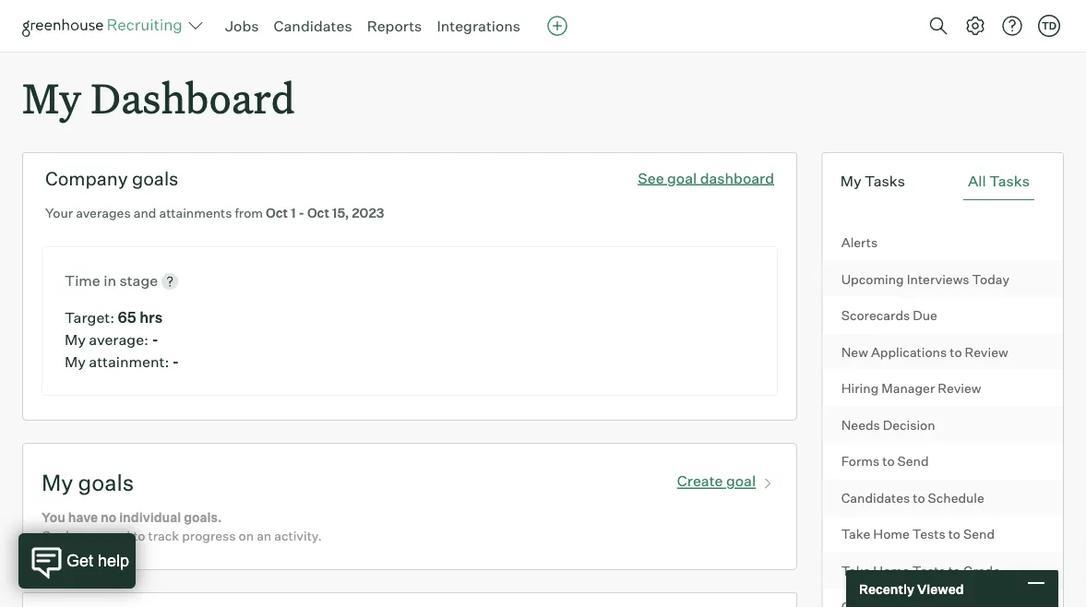 Task type: locate. For each thing, give the bounding box(es) containing it.
to
[[950, 344, 962, 360], [883, 453, 895, 469], [913, 490, 925, 506], [949, 526, 961, 542], [133, 528, 145, 544], [949, 563, 961, 579]]

reports
[[367, 17, 422, 35]]

oct
[[266, 205, 288, 221], [307, 205, 329, 221]]

0 horizontal spatial candidates
[[274, 17, 352, 35]]

send inside forms to send link
[[898, 453, 929, 469]]

hiring
[[841, 380, 879, 397]]

0 vertical spatial tests
[[913, 526, 946, 542]]

review
[[965, 344, 1008, 360], [938, 380, 981, 397]]

oct left 15,
[[307, 205, 329, 221]]

2 horizontal spatial -
[[299, 205, 305, 221]]

1 horizontal spatial tasks
[[990, 172, 1030, 190]]

attainment:
[[89, 353, 169, 371]]

due
[[913, 308, 938, 324]]

my inside button
[[841, 172, 862, 190]]

0 vertical spatial goal
[[667, 169, 697, 187]]

goal
[[667, 169, 697, 187], [726, 472, 756, 491]]

tab list
[[836, 163, 1050, 200]]

goals
[[132, 167, 179, 190], [78, 469, 134, 497]]

1 horizontal spatial send
[[964, 526, 995, 542]]

take for take home tests to grade
[[841, 563, 871, 579]]

oct left 1
[[266, 205, 288, 221]]

candidates for candidates
[[274, 17, 352, 35]]

take home tests to grade link
[[823, 553, 1063, 589]]

1 vertical spatial goals
[[78, 469, 134, 497]]

- down "hrs"
[[152, 331, 158, 349]]

send up candidates to schedule
[[898, 453, 929, 469]]

review up needs decision link
[[938, 380, 981, 397]]

1 vertical spatial home
[[873, 563, 910, 579]]

individual
[[119, 510, 181, 526]]

today
[[972, 271, 1010, 287]]

upcoming
[[841, 271, 904, 287]]

have
[[68, 510, 98, 526]]

dashboard
[[700, 169, 774, 187]]

home inside take home tests to send link
[[873, 526, 910, 542]]

jobs
[[225, 17, 259, 35]]

1 horizontal spatial oct
[[307, 205, 329, 221]]

1 take from the top
[[841, 526, 871, 542]]

send
[[898, 453, 929, 469], [964, 526, 995, 542]]

review up hiring manager review link on the right bottom
[[965, 344, 1008, 360]]

home
[[873, 526, 910, 542], [873, 563, 910, 579]]

home up recently
[[873, 563, 910, 579]]

0 vertical spatial goals
[[132, 167, 179, 190]]

greenhouse recruiting image
[[22, 15, 188, 37]]

0 vertical spatial candidates
[[274, 17, 352, 35]]

home inside take home tests to grade link
[[873, 563, 910, 579]]

tab list containing my tasks
[[836, 163, 1050, 200]]

1 horizontal spatial goal
[[726, 472, 756, 491]]

td button
[[1038, 15, 1060, 37]]

goal right see
[[667, 169, 697, 187]]

new
[[841, 344, 868, 360]]

tests up viewed at the bottom right of page
[[913, 563, 946, 579]]

0 vertical spatial home
[[873, 526, 910, 542]]

no
[[101, 510, 116, 526]]

to down "individual"
[[133, 528, 145, 544]]

tasks up alerts
[[865, 172, 905, 190]]

schedule
[[928, 490, 985, 506]]

take
[[841, 526, 871, 542], [841, 563, 871, 579]]

my for tasks
[[841, 172, 862, 190]]

1 vertical spatial take
[[841, 563, 871, 579]]

0 horizontal spatial tasks
[[865, 172, 905, 190]]

2 oct from the left
[[307, 205, 329, 221]]

from
[[235, 205, 263, 221]]

- right attainment:
[[172, 353, 179, 371]]

0 horizontal spatial goal
[[667, 169, 697, 187]]

1 home from the top
[[873, 526, 910, 542]]

1 horizontal spatial candidates
[[841, 490, 910, 506]]

candidates to schedule
[[841, 490, 985, 506]]

all tasks
[[968, 172, 1030, 190]]

on
[[239, 528, 254, 544]]

scorecards
[[841, 308, 910, 324]]

hiring manager review
[[841, 380, 981, 397]]

are
[[79, 528, 98, 544]]

candidates
[[274, 17, 352, 35], [841, 490, 910, 506]]

your
[[45, 205, 73, 221]]

recently viewed
[[859, 581, 964, 597]]

tasks inside all tasks button
[[990, 172, 1030, 190]]

2 tasks from the left
[[990, 172, 1030, 190]]

0 horizontal spatial oct
[[266, 205, 288, 221]]

1 vertical spatial goal
[[726, 472, 756, 491]]

15,
[[332, 205, 349, 221]]

recently
[[859, 581, 915, 597]]

hrs
[[140, 308, 163, 327]]

tasks inside my tasks button
[[865, 172, 905, 190]]

take inside take home tests to grade link
[[841, 563, 871, 579]]

1 vertical spatial candidates
[[841, 490, 910, 506]]

home down candidates to schedule
[[873, 526, 910, 542]]

1 tests from the top
[[913, 526, 946, 542]]

tasks for my tasks
[[865, 172, 905, 190]]

progress
[[182, 528, 236, 544]]

new applications to review
[[841, 344, 1008, 360]]

hiring manager review link
[[823, 370, 1063, 407]]

1 vertical spatial send
[[964, 526, 995, 542]]

-
[[299, 205, 305, 221], [152, 331, 158, 349], [172, 353, 179, 371]]

tasks for all tasks
[[990, 172, 1030, 190]]

0 horizontal spatial send
[[898, 453, 929, 469]]

candidates right jobs link
[[274, 17, 352, 35]]

0 vertical spatial send
[[898, 453, 929, 469]]

tasks right "all"
[[990, 172, 1030, 190]]

dashboard
[[91, 70, 295, 125]]

my dashboard
[[22, 70, 295, 125]]

goals
[[42, 528, 76, 544]]

2 take from the top
[[841, 563, 871, 579]]

1 vertical spatial tests
[[913, 563, 946, 579]]

and
[[134, 205, 156, 221]]

0 vertical spatial -
[[299, 205, 305, 221]]

2 vertical spatial -
[[172, 353, 179, 371]]

tasks
[[865, 172, 905, 190], [990, 172, 1030, 190]]

to right forms
[[883, 453, 895, 469]]

0 vertical spatial take
[[841, 526, 871, 542]]

needs
[[841, 417, 880, 433]]

goal for my goals
[[726, 472, 756, 491]]

goal for company goals
[[667, 169, 697, 187]]

see goal dashboard link
[[638, 169, 774, 187]]

tests for send
[[913, 526, 946, 542]]

attainments
[[159, 205, 232, 221]]

1 tasks from the left
[[865, 172, 905, 190]]

1 horizontal spatial -
[[172, 353, 179, 371]]

2 tests from the top
[[913, 563, 946, 579]]

tests
[[913, 526, 946, 542], [913, 563, 946, 579]]

1 vertical spatial -
[[152, 331, 158, 349]]

2 home from the top
[[873, 563, 910, 579]]

goal right create
[[726, 472, 756, 491]]

candidates down forms to send
[[841, 490, 910, 506]]

viewed
[[917, 581, 964, 597]]

integrations
[[437, 17, 521, 35]]

decision
[[883, 417, 936, 433]]

- right 1
[[299, 205, 305, 221]]

send up grade
[[964, 526, 995, 542]]

take inside take home tests to send link
[[841, 526, 871, 542]]

tests up take home tests to grade
[[913, 526, 946, 542]]

goals up and
[[132, 167, 179, 190]]

jobs link
[[225, 17, 259, 35]]

my
[[22, 70, 81, 125], [841, 172, 862, 190], [65, 331, 86, 349], [65, 353, 86, 371], [42, 469, 73, 497]]

goals up no
[[78, 469, 134, 497]]

tests for grade
[[913, 563, 946, 579]]

goals for company goals
[[132, 167, 179, 190]]



Task type: describe. For each thing, give the bounding box(es) containing it.
goals.
[[184, 510, 222, 526]]

candidates for candidates to schedule
[[841, 490, 910, 506]]

take home tests to send
[[841, 526, 995, 542]]

to up "take home tests to send"
[[913, 490, 925, 506]]

to down schedule
[[949, 526, 961, 542]]

my goals
[[42, 469, 134, 497]]

averages
[[76, 205, 131, 221]]

integrations link
[[437, 17, 521, 35]]

you
[[42, 510, 65, 526]]

to up viewed at the bottom right of page
[[949, 563, 961, 579]]

home for take home tests to grade
[[873, 563, 910, 579]]

create goal
[[677, 472, 756, 491]]

alerts
[[841, 235, 878, 251]]

td button
[[1035, 11, 1064, 41]]

forms to send
[[841, 453, 929, 469]]

goals for my goals
[[78, 469, 134, 497]]

time
[[65, 272, 100, 290]]

candidates to schedule link
[[823, 480, 1063, 516]]

company
[[45, 167, 128, 190]]

scorecards due link
[[823, 297, 1063, 334]]

activity.
[[274, 528, 322, 544]]

applications
[[871, 344, 947, 360]]

your averages and attainments from oct 1 - oct 15, 2023
[[45, 205, 384, 221]]

my tasks
[[841, 172, 905, 190]]

see
[[638, 169, 664, 187]]

needs decision
[[841, 417, 936, 433]]

reports link
[[367, 17, 422, 35]]

time in
[[65, 272, 119, 290]]

my tasks button
[[836, 163, 910, 200]]

send inside take home tests to send link
[[964, 526, 995, 542]]

home for take home tests to send
[[873, 526, 910, 542]]

new applications to review link
[[823, 334, 1063, 370]]

target: 65 hrs my average: - my attainment: -
[[65, 308, 179, 371]]

1 vertical spatial review
[[938, 380, 981, 397]]

interviews
[[907, 271, 970, 287]]

forms
[[841, 453, 880, 469]]

to up hiring manager review link on the right bottom
[[950, 344, 962, 360]]

my for goals
[[42, 469, 73, 497]]

stage
[[119, 272, 158, 290]]

manager
[[882, 380, 935, 397]]

candidates link
[[274, 17, 352, 35]]

scorecards due
[[841, 308, 938, 324]]

upcoming interviews today
[[841, 271, 1010, 287]]

track
[[148, 528, 179, 544]]

search image
[[928, 15, 950, 37]]

upcoming interviews today link
[[823, 261, 1063, 297]]

an
[[257, 528, 272, 544]]

average:
[[89, 331, 149, 349]]

create goal link
[[677, 468, 778, 491]]

1 oct from the left
[[266, 205, 288, 221]]

2023
[[352, 205, 384, 221]]

grade
[[964, 563, 1000, 579]]

create
[[677, 472, 723, 491]]

0 vertical spatial review
[[965, 344, 1008, 360]]

take home tests to send link
[[823, 516, 1063, 553]]

to inside you have no individual goals. goals are used to track progress on an activity.
[[133, 528, 145, 544]]

my for dashboard
[[22, 70, 81, 125]]

0 horizontal spatial -
[[152, 331, 158, 349]]

forms to send link
[[823, 443, 1063, 480]]

used
[[101, 528, 130, 544]]

company goals
[[45, 167, 179, 190]]

alerts link
[[823, 224, 1063, 261]]

all
[[968, 172, 986, 190]]

65
[[118, 308, 136, 327]]

see goal dashboard
[[638, 169, 774, 187]]

needs decision link
[[823, 407, 1063, 443]]

you have no individual goals. goals are used to track progress on an activity.
[[42, 510, 322, 544]]

take for take home tests to send
[[841, 526, 871, 542]]

1
[[291, 205, 296, 221]]

all tasks button
[[964, 163, 1035, 200]]

target:
[[65, 308, 115, 327]]

td
[[1042, 19, 1057, 32]]

configure image
[[964, 15, 987, 37]]

take home tests to grade
[[841, 563, 1000, 579]]

in
[[104, 272, 116, 290]]



Task type: vqa. For each thing, say whether or not it's contained in the screenshot.
'-' to the middle
yes



